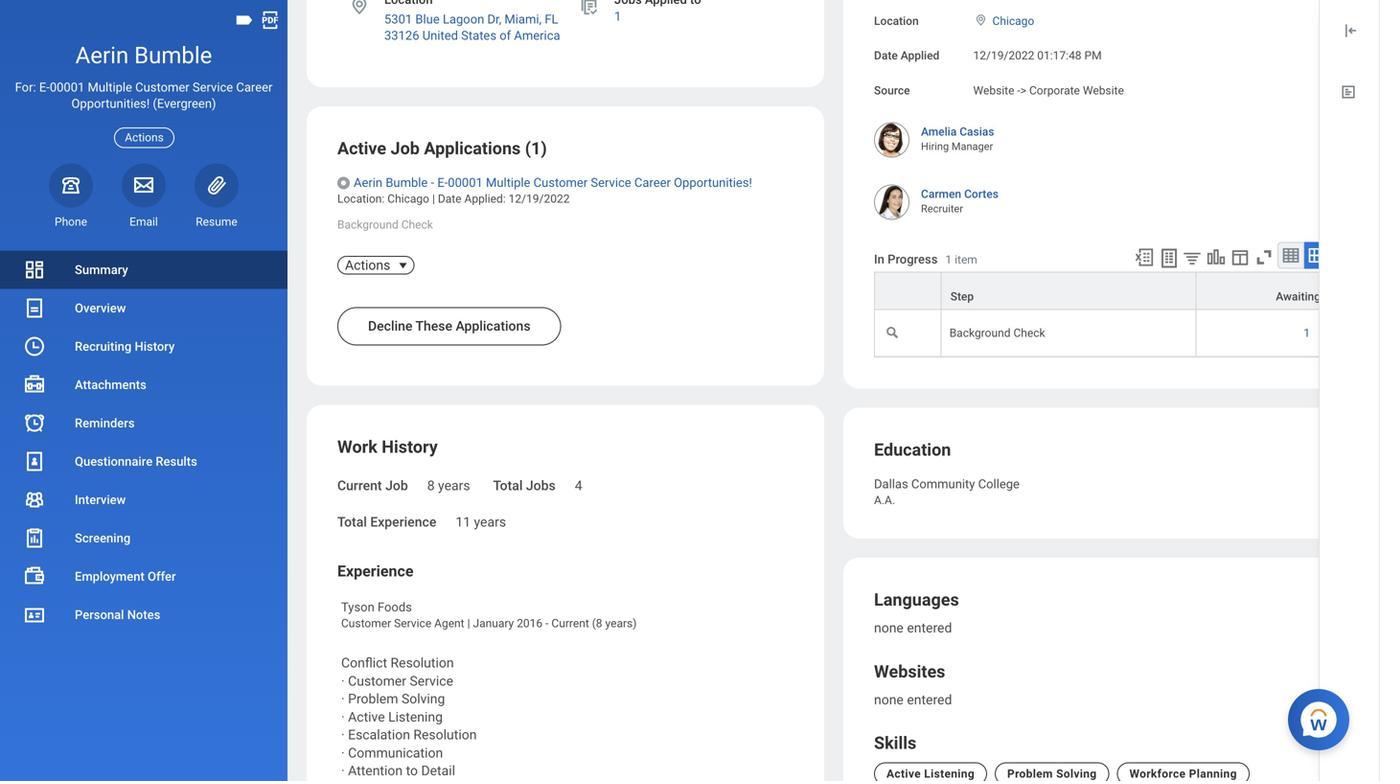 Task type: vqa. For each thing, say whether or not it's contained in the screenshot.
Logan's alex
no



Task type: describe. For each thing, give the bounding box(es) containing it.
fullscreen image
[[1254, 247, 1275, 268]]

agent
[[434, 617, 465, 631]]

0 vertical spatial 1 button
[[615, 8, 624, 25]]

0 vertical spatial date
[[874, 49, 898, 63]]

active job applications (1)
[[337, 139, 547, 159]]

5 · from the top
[[341, 745, 345, 761]]

(evergreen)
[[153, 96, 216, 111]]

problem inside problem solving button
[[1008, 768, 1054, 781]]

communication
[[348, 745, 443, 761]]

none for websites
[[874, 692, 904, 708]]

(8
[[592, 617, 603, 631]]

total experience element
[[456, 503, 506, 531]]

overview
[[75, 301, 126, 315]]

multiple inside for: e-00001 multiple customer service career opportunities! (evergreen)
[[88, 80, 132, 94]]

1 horizontal spatial opportunities!
[[674, 176, 752, 190]]

problem solving button
[[995, 763, 1110, 781]]

tyson foods element
[[341, 597, 412, 615]]

reminders link
[[0, 404, 288, 442]]

customer down (1)
[[534, 176, 588, 190]]

0 vertical spatial current
[[337, 478, 382, 494]]

e- inside for: e-00001 multiple customer service career opportunities! (evergreen)
[[39, 80, 50, 94]]

2 horizontal spatial 1
[[1304, 327, 1311, 340]]

recruiting history image
[[23, 335, 46, 358]]

aerin for aerin bumble ‎- e-00001 multiple customer service career opportunities!
[[354, 176, 383, 190]]

export to excel image
[[1134, 247, 1155, 268]]

listening inside conflict resolution · customer service · problem solving · active listening · escalation resolution · communication · attention to detail
[[388, 709, 443, 725]]

attachments
[[75, 378, 147, 392]]

item
[[955, 253, 978, 266]]

6 · from the top
[[341, 763, 345, 779]]

job for active
[[391, 139, 420, 159]]

5301 blue lagoon dr, miami, fl 33126 united states of america link
[[384, 12, 561, 43]]

- inside source 'element'
[[1018, 84, 1021, 97]]

to
[[406, 763, 418, 779]]

languages
[[874, 590, 960, 610]]

workforce planning
[[1130, 768, 1238, 781]]

resume
[[196, 215, 238, 228]]

skills
[[874, 734, 917, 754]]

reminders image
[[23, 412, 46, 435]]

actions button
[[114, 128, 174, 148]]

amelia casias
[[921, 125, 995, 138]]

of
[[500, 29, 511, 43]]

phone aerin bumble element
[[49, 214, 93, 229]]

total experience
[[337, 514, 437, 530]]

overview link
[[0, 289, 288, 327]]

01:17:48
[[1038, 49, 1082, 63]]

decline these applications button
[[337, 307, 561, 346]]

overview image
[[23, 297, 46, 320]]

background inside row
[[950, 327, 1011, 340]]

1 vertical spatial date
[[438, 192, 462, 206]]

service inside conflict resolution · customer service · problem solving · active listening · escalation resolution · communication · attention to detail
[[410, 674, 454, 689]]

employment offer
[[75, 569, 176, 584]]

solving inside button
[[1057, 768, 1097, 781]]

actions link
[[345, 256, 391, 275]]

carmen cortes
[[921, 187, 999, 201]]

awaiting
[[1276, 290, 1321, 304]]

personal notes
[[75, 608, 160, 622]]

work
[[337, 437, 378, 458]]

summary link
[[0, 251, 288, 289]]

results
[[156, 454, 197, 469]]

recruiter
[[921, 203, 964, 215]]

table image
[[1282, 246, 1301, 265]]

employment offer image
[[23, 565, 46, 588]]

documents check image
[[579, 0, 600, 16]]

8 years
[[427, 478, 470, 494]]

row containing background check
[[874, 310, 1331, 357]]

tag image
[[234, 10, 255, 31]]

personal
[[75, 608, 124, 622]]

none entered for languages
[[874, 620, 952, 636]]

1 vertical spatial e-
[[438, 176, 448, 190]]

phone image
[[58, 174, 84, 197]]

solving inside conflict resolution · customer service · problem solving · active listening · escalation resolution · communication · attention to detail
[[402, 691, 445, 707]]

active for active listening
[[887, 768, 921, 781]]

dallas
[[874, 477, 909, 492]]

0 horizontal spatial |
[[432, 192, 435, 206]]

total for total experience
[[337, 514, 367, 530]]

attachments link
[[0, 366, 288, 404]]

hiring
[[921, 140, 949, 152]]

blue
[[416, 12, 440, 26]]

1 inside in progress 1 item
[[946, 253, 952, 266]]

1 vertical spatial multiple
[[486, 176, 531, 190]]

0 vertical spatial resolution
[[391, 656, 454, 671]]

in
[[874, 252, 885, 266]]

5301 blue lagoon dr, miami, fl 33126 united states of america
[[384, 12, 561, 43]]

these
[[416, 318, 453, 334]]

interview image
[[23, 488, 46, 511]]

bumble for aerin bumble ‎- e-00001 multiple customer service career opportunities!
[[386, 176, 428, 190]]

mail image
[[132, 174, 155, 197]]

questionnaire results link
[[0, 442, 288, 481]]

january
[[473, 617, 514, 631]]

0 horizontal spatial 12/19/2022
[[509, 192, 570, 206]]

step button
[[942, 273, 1196, 309]]

applied:
[[465, 192, 506, 206]]

conflict
[[341, 656, 387, 671]]

active listening
[[887, 768, 975, 781]]

career inside aerin bumble ‎- e-00001 multiple customer service career opportunities! link
[[635, 176, 671, 190]]

0 vertical spatial experience
[[370, 514, 437, 530]]

in progress 1 item
[[874, 252, 978, 266]]

community
[[912, 477, 976, 492]]

‎-
[[431, 176, 434, 190]]

1 horizontal spatial |
[[467, 617, 470, 631]]

decline these applications
[[368, 318, 531, 334]]

1 horizontal spatial 1 button
[[1304, 326, 1314, 341]]

corporate
[[1030, 84, 1080, 97]]

applied
[[901, 49, 940, 63]]

dallas community college element
[[874, 473, 1020, 492]]

2 website from the left
[[1083, 84, 1124, 97]]

summary image
[[23, 258, 46, 281]]

navigation pane region
[[0, 0, 288, 781]]

1 vertical spatial current
[[552, 617, 589, 631]]

0 vertical spatial 1
[[615, 9, 622, 23]]

email button
[[122, 163, 166, 229]]

upload clip image
[[205, 174, 228, 197]]

problem solving
[[1008, 768, 1097, 781]]

phone button
[[49, 163, 93, 229]]

detail
[[421, 763, 455, 779]]

none for languages
[[874, 620, 904, 636]]

casias
[[960, 125, 995, 138]]

tyson foods
[[341, 600, 412, 615]]

total for total jobs
[[493, 478, 523, 494]]

recruiting history
[[75, 339, 175, 354]]

1 · from the top
[[341, 674, 345, 689]]

active for active job applications (1)
[[337, 139, 386, 159]]

screening
[[75, 531, 131, 545]]

employment offer link
[[0, 557, 288, 596]]

total jobs element
[[575, 467, 583, 495]]

1 vertical spatial background check
[[950, 327, 1046, 340]]

years for 8 years
[[438, 478, 470, 494]]

summary
[[75, 263, 128, 277]]

pm
[[1085, 49, 1102, 63]]

career inside for: e-00001 multiple customer service career opportunities! (evergreen)
[[236, 80, 273, 94]]

0 vertical spatial check
[[401, 218, 433, 232]]

united
[[423, 29, 458, 43]]

entered for languages
[[907, 620, 952, 636]]

work history
[[337, 437, 438, 458]]

3 · from the top
[[341, 709, 345, 725]]

entered for websites
[[907, 692, 952, 708]]

carmen
[[921, 187, 962, 201]]

recruiting
[[75, 339, 132, 354]]



Task type: locate. For each thing, give the bounding box(es) containing it.
years right 8
[[438, 478, 470, 494]]

toolbar
[[1126, 242, 1331, 272]]

1 horizontal spatial problem
[[1008, 768, 1054, 781]]

fl
[[545, 12, 559, 26]]

1 horizontal spatial years
[[474, 514, 506, 530]]

customer down tyson
[[341, 617, 391, 631]]

progress
[[888, 252, 938, 266]]

amelia
[[921, 125, 957, 138]]

0 horizontal spatial aerin
[[75, 42, 129, 69]]

education
[[874, 440, 951, 460]]

job for current
[[386, 478, 408, 494]]

job up the location: chicago | date applied: 12/19/2022
[[391, 139, 420, 159]]

1 vertical spatial actions
[[345, 257, 391, 273]]

| down ‎-
[[432, 192, 435, 206]]

1 horizontal spatial check
[[1014, 327, 1046, 340]]

history up 'attachments' link on the left of page
[[135, 339, 175, 354]]

active inside 'active listening' button
[[887, 768, 921, 781]]

1 vertical spatial history
[[382, 437, 438, 458]]

1 horizontal spatial solving
[[1057, 768, 1097, 781]]

1 vertical spatial none
[[874, 692, 904, 708]]

actions left caret down icon
[[345, 257, 391, 273]]

job left 8
[[386, 478, 408, 494]]

1 horizontal spatial background check
[[950, 327, 1046, 340]]

box text image
[[1339, 82, 1359, 102]]

college
[[979, 477, 1020, 492]]

transformation import image
[[1341, 21, 1361, 40]]

4
[[575, 478, 583, 494]]

decline
[[368, 318, 413, 334]]

website down pm
[[1083, 84, 1124, 97]]

opportunities!
[[71, 96, 150, 111], [674, 176, 752, 190]]

e- right for: in the left top of the page
[[39, 80, 50, 94]]

1 vertical spatial job
[[386, 478, 408, 494]]

1 vertical spatial career
[[635, 176, 671, 190]]

0 horizontal spatial career
[[236, 80, 273, 94]]

jobs
[[526, 478, 556, 494]]

actions down for: e-00001 multiple customer service career opportunities! (evergreen)
[[125, 131, 164, 144]]

1 vertical spatial solving
[[1057, 768, 1097, 781]]

chicago link
[[993, 11, 1035, 28]]

experience down 8
[[370, 514, 437, 530]]

1 horizontal spatial e-
[[438, 176, 448, 190]]

email
[[130, 215, 158, 228]]

none down the websites
[[874, 692, 904, 708]]

1 horizontal spatial -
[[1018, 84, 1021, 97]]

12/19/2022 down aerin bumble ‎- e-00001 multiple customer service career opportunities!
[[509, 192, 570, 206]]

aerin for aerin bumble
[[75, 42, 129, 69]]

1 vertical spatial resolution
[[414, 727, 477, 743]]

location image
[[349, 0, 370, 16]]

0 vertical spatial actions
[[125, 131, 164, 144]]

history
[[135, 339, 175, 354], [382, 437, 438, 458]]

lagoon
[[443, 12, 484, 26]]

4 · from the top
[[341, 727, 345, 743]]

experience
[[370, 514, 437, 530], [337, 563, 414, 581]]

1 vertical spatial entered
[[907, 692, 952, 708]]

conflict resolution · customer service · problem solving · active listening · escalation resolution · communication · attention to detail
[[341, 656, 477, 779]]

customer inside conflict resolution · customer service · problem solving · active listening · escalation resolution · communication · attention to detail
[[348, 674, 407, 689]]

date left applied
[[874, 49, 898, 63]]

customer inside for: e-00001 multiple customer service career opportunities! (evergreen)
[[135, 80, 190, 94]]

1 horizontal spatial 12/19/2022
[[974, 49, 1035, 63]]

0 horizontal spatial actions
[[125, 131, 164, 144]]

0 horizontal spatial bumble
[[134, 42, 212, 69]]

resolution up detail
[[414, 727, 477, 743]]

1 horizontal spatial chicago
[[993, 15, 1035, 28]]

workforce
[[1130, 768, 1186, 781]]

questionnaire results
[[75, 454, 197, 469]]

0 horizontal spatial background check
[[337, 218, 433, 232]]

0 horizontal spatial 1 button
[[615, 8, 624, 25]]

background check down location:
[[337, 218, 433, 232]]

0 vertical spatial e-
[[39, 80, 50, 94]]

email aerin bumble element
[[122, 214, 166, 229]]

multiple down aerin bumble
[[88, 80, 132, 94]]

check
[[401, 218, 433, 232], [1014, 327, 1046, 340]]

foods
[[378, 600, 412, 615]]

bumble
[[134, 42, 212, 69], [386, 176, 428, 190]]

0 vertical spatial aerin
[[75, 42, 129, 69]]

attachments image
[[23, 373, 46, 396]]

1 right the documents check image
[[615, 9, 622, 23]]

0 vertical spatial history
[[135, 339, 175, 354]]

1 horizontal spatial 00001
[[448, 176, 483, 190]]

total left jobs
[[493, 478, 523, 494]]

years inside current job element
[[438, 478, 470, 494]]

bumble for aerin bumble
[[134, 42, 212, 69]]

0 vertical spatial 00001
[[50, 80, 85, 94]]

1 vertical spatial chicago
[[388, 192, 430, 206]]

1 vertical spatial applications
[[456, 318, 531, 334]]

aerin up location:
[[354, 176, 383, 190]]

1 vertical spatial 1 button
[[1304, 326, 1314, 341]]

12/19/2022 inside date applied element
[[974, 49, 1035, 63]]

1 vertical spatial background
[[950, 327, 1011, 340]]

experience up tyson foods element
[[337, 563, 414, 581]]

bumble inside navigation pane region
[[134, 42, 212, 69]]

(1)
[[525, 139, 547, 159]]

entered down the websites
[[907, 692, 952, 708]]

none entered for websites
[[874, 692, 952, 708]]

0 horizontal spatial check
[[401, 218, 433, 232]]

offer
[[148, 569, 176, 584]]

0 horizontal spatial chicago
[[388, 192, 430, 206]]

years
[[438, 478, 470, 494], [474, 514, 506, 530]]

·
[[341, 674, 345, 689], [341, 691, 345, 707], [341, 709, 345, 725], [341, 727, 345, 743], [341, 745, 345, 761], [341, 763, 345, 779]]

0 vertical spatial |
[[432, 192, 435, 206]]

1 vertical spatial opportunities!
[[674, 176, 752, 190]]

0 horizontal spatial total
[[337, 514, 367, 530]]

aerin bumble ‎- e-00001 multiple customer service career opportunities!
[[354, 176, 752, 190]]

0 vertical spatial multiple
[[88, 80, 132, 94]]

date left applied:
[[438, 192, 462, 206]]

0 horizontal spatial 00001
[[50, 80, 85, 94]]

00001 inside aerin bumble ‎- e-00001 multiple customer service career opportunities! link
[[448, 176, 483, 190]]

websites
[[874, 662, 946, 682]]

planning
[[1190, 768, 1238, 781]]

0 horizontal spatial years
[[438, 478, 470, 494]]

0 horizontal spatial opportunities!
[[71, 96, 150, 111]]

none down languages
[[874, 620, 904, 636]]

applications for these
[[456, 318, 531, 334]]

location
[[874, 15, 919, 28]]

1 none entered from the top
[[874, 620, 952, 636]]

2 · from the top
[[341, 691, 345, 707]]

0 vertical spatial entered
[[907, 620, 952, 636]]

1 button right the documents check image
[[615, 8, 624, 25]]

customer up the (evergreen)
[[135, 80, 190, 94]]

1 entered from the top
[[907, 620, 952, 636]]

aerin bumble
[[75, 42, 212, 69]]

active down skills
[[887, 768, 921, 781]]

1 horizontal spatial bumble
[[386, 176, 428, 190]]

view printable version (pdf) image
[[260, 10, 281, 31]]

0 vertical spatial none entered
[[874, 620, 952, 636]]

12/19/2022 down chicago link
[[974, 49, 1035, 63]]

opportunities! inside for: e-00001 multiple customer service career opportunities! (evergreen)
[[71, 96, 150, 111]]

resolution down agent
[[391, 656, 454, 671]]

source element
[[974, 72, 1124, 98]]

list
[[0, 251, 288, 634]]

history up 8
[[382, 437, 438, 458]]

0 vertical spatial job
[[391, 139, 420, 159]]

solving left the 'workforce'
[[1057, 768, 1097, 781]]

date applied element
[[974, 38, 1102, 64]]

1 horizontal spatial background
[[950, 327, 1011, 340]]

0 vertical spatial listening
[[388, 709, 443, 725]]

row down export to excel icon
[[874, 272, 1331, 310]]

0 vertical spatial none
[[874, 620, 904, 636]]

1 down awaiting
[[1304, 327, 1311, 340]]

resume aerin bumble element
[[195, 214, 239, 229]]

0 vertical spatial bumble
[[134, 42, 212, 69]]

check up caret down icon
[[401, 218, 433, 232]]

customer
[[135, 80, 190, 94], [534, 176, 588, 190], [341, 617, 391, 631], [348, 674, 407, 689]]

2 none from the top
[[874, 692, 904, 708]]

career
[[236, 80, 273, 94], [635, 176, 671, 190]]

e- right ‎-
[[438, 176, 448, 190]]

a.a.
[[874, 494, 896, 507]]

applications for job
[[424, 139, 521, 159]]

customer service agent   |   january 2016 - current  (8 years)
[[341, 617, 637, 631]]

workforce planning button
[[1117, 763, 1250, 781]]

1 vertical spatial problem
[[1008, 768, 1054, 781]]

active
[[337, 139, 386, 159], [348, 709, 385, 725], [887, 768, 921, 781]]

0 horizontal spatial 1
[[615, 9, 622, 23]]

0 horizontal spatial website
[[974, 84, 1015, 97]]

00001 up the location: chicago | date applied: 12/19/2022
[[448, 176, 483, 190]]

current left (8 at the left bottom of the page
[[552, 617, 589, 631]]

row
[[874, 272, 1331, 310], [874, 310, 1331, 357]]

1 button down awaiting
[[1304, 326, 1314, 341]]

>
[[1021, 84, 1027, 97]]

1 vertical spatial bumble
[[386, 176, 428, 190]]

0 horizontal spatial history
[[135, 339, 175, 354]]

1 vertical spatial -
[[546, 617, 549, 631]]

0 vertical spatial 12/19/2022
[[974, 49, 1035, 63]]

service
[[193, 80, 233, 94], [591, 176, 632, 190], [394, 617, 432, 631], [410, 674, 454, 689]]

employment
[[75, 569, 145, 584]]

bumble up for: e-00001 multiple customer service career opportunities! (evergreen)
[[134, 42, 212, 69]]

chicago right location:
[[388, 192, 430, 206]]

website left >
[[974, 84, 1015, 97]]

5301
[[384, 12, 412, 26]]

active listening button
[[874, 763, 988, 781]]

aerin bumble ‎- e-00001 multiple customer service career opportunities! link
[[354, 172, 752, 190]]

background down step
[[950, 327, 1011, 340]]

current down work
[[337, 478, 382, 494]]

row down step popup button
[[874, 310, 1331, 357]]

1 button
[[615, 8, 624, 25], [1304, 326, 1314, 341]]

personal notes image
[[23, 603, 46, 626]]

multiple up applied:
[[486, 176, 531, 190]]

none entered down languages
[[874, 620, 952, 636]]

actions inside popup button
[[125, 131, 164, 144]]

screening image
[[23, 527, 46, 550]]

for: e-00001 multiple customer service career opportunities! (evergreen)
[[15, 80, 276, 111]]

1 vertical spatial 12/19/2022
[[509, 192, 570, 206]]

history for recruiting history
[[135, 339, 175, 354]]

select to filter grid data image
[[1182, 248, 1203, 268]]

customer down conflict
[[348, 674, 407, 689]]

1 row from the top
[[874, 272, 1331, 310]]

applications right these
[[456, 318, 531, 334]]

escalation
[[348, 727, 410, 743]]

1 vertical spatial experience
[[337, 563, 414, 581]]

history inside list
[[135, 339, 175, 354]]

2 none entered from the top
[[874, 692, 952, 708]]

service inside for: e-00001 multiple customer service career opportunities! (evergreen)
[[193, 80, 233, 94]]

years inside total experience 'element'
[[474, 514, 506, 530]]

awaiting button
[[1197, 273, 1330, 309]]

0 vertical spatial career
[[236, 80, 273, 94]]

location image
[[974, 14, 989, 27]]

questionnaire
[[75, 454, 153, 469]]

list containing summary
[[0, 251, 288, 634]]

total down current job
[[337, 514, 367, 530]]

1 vertical spatial none entered
[[874, 692, 952, 708]]

0 horizontal spatial background
[[337, 218, 399, 232]]

listening inside button
[[925, 768, 975, 781]]

| right agent
[[467, 617, 470, 631]]

solving up escalation
[[402, 691, 445, 707]]

resume button
[[195, 163, 239, 229]]

2 entered from the top
[[907, 692, 952, 708]]

background down location:
[[337, 218, 399, 232]]

multiple
[[88, 80, 132, 94], [486, 176, 531, 190]]

check inside row
[[1014, 327, 1046, 340]]

job
[[391, 139, 420, 159], [386, 478, 408, 494]]

carmen cortes link
[[921, 184, 999, 201]]

current job element
[[427, 467, 470, 495]]

interview
[[75, 493, 126, 507]]

questionnaire results image
[[23, 450, 46, 473]]

caret down image
[[392, 258, 415, 273]]

1 vertical spatial years
[[474, 514, 506, 530]]

recruiting history link
[[0, 327, 288, 366]]

aerin up for: e-00001 multiple customer service career opportunities! (evergreen)
[[75, 42, 129, 69]]

total jobs
[[493, 478, 556, 494]]

active up job application for active job applications task icon at the left top of page
[[337, 139, 386, 159]]

applications up applied:
[[424, 139, 521, 159]]

states
[[461, 29, 497, 43]]

0 horizontal spatial -
[[546, 617, 549, 631]]

0 vertical spatial -
[[1018, 84, 1021, 97]]

personal notes link
[[0, 596, 288, 634]]

aerin inside navigation pane region
[[75, 42, 129, 69]]

years for 11 years
[[474, 514, 506, 530]]

00001 right for: in the left top of the page
[[50, 80, 85, 94]]

interview link
[[0, 481, 288, 519]]

- right 2016
[[546, 617, 549, 631]]

tyson
[[341, 600, 375, 615]]

1 none from the top
[[874, 620, 904, 636]]

row containing step
[[874, 272, 1331, 310]]

0 horizontal spatial problem
[[348, 691, 398, 707]]

1 horizontal spatial history
[[382, 437, 438, 458]]

0 vertical spatial active
[[337, 139, 386, 159]]

0 vertical spatial chicago
[[993, 15, 1035, 28]]

1 horizontal spatial multiple
[[486, 176, 531, 190]]

check down step popup button
[[1014, 327, 1046, 340]]

hiring manager
[[921, 140, 994, 152]]

1 vertical spatial 00001
[[448, 176, 483, 190]]

current job
[[337, 478, 408, 494]]

2 row from the top
[[874, 310, 1331, 357]]

0 vertical spatial background check
[[337, 218, 433, 232]]

years)
[[605, 617, 637, 631]]

applications inside decline these applications button
[[456, 318, 531, 334]]

years right 11
[[474, 514, 506, 530]]

0 vertical spatial solving
[[402, 691, 445, 707]]

solving
[[402, 691, 445, 707], [1057, 768, 1097, 781]]

view candidate - expand/collapse chart image
[[1206, 247, 1227, 268]]

bumble left ‎-
[[386, 176, 428, 190]]

1 vertical spatial check
[[1014, 327, 1046, 340]]

source
[[874, 84, 910, 97]]

0 vertical spatial opportunities!
[[71, 96, 150, 111]]

1 horizontal spatial website
[[1083, 84, 1124, 97]]

location:
[[337, 192, 385, 206]]

1 left item
[[946, 253, 952, 266]]

1 vertical spatial listening
[[925, 768, 975, 781]]

expand table image
[[1308, 246, 1327, 265]]

1 website from the left
[[974, 84, 1015, 97]]

none entered down the websites
[[874, 692, 952, 708]]

export to worksheets image
[[1158, 247, 1181, 270]]

0 vertical spatial applications
[[424, 139, 521, 159]]

1 horizontal spatial career
[[635, 176, 671, 190]]

11
[[456, 514, 471, 530]]

8
[[427, 478, 435, 494]]

0 horizontal spatial current
[[337, 478, 382, 494]]

- left corporate
[[1018, 84, 1021, 97]]

date applied
[[874, 49, 940, 63]]

entered down languages
[[907, 620, 952, 636]]

chicago right location image at the right of page
[[993, 15, 1035, 28]]

for:
[[15, 80, 36, 94]]

1 horizontal spatial listening
[[925, 768, 975, 781]]

history for work history
[[382, 437, 438, 458]]

reminders
[[75, 416, 135, 430]]

00001 inside for: e-00001 multiple customer service career opportunities! (evergreen)
[[50, 80, 85, 94]]

active inside conflict resolution · customer service · problem solving · active listening · escalation resolution · communication · attention to detail
[[348, 709, 385, 725]]

dallas community college a.a.
[[874, 477, 1020, 507]]

job application for active job applications task image
[[337, 176, 350, 191]]

1 vertical spatial |
[[467, 617, 470, 631]]

0 horizontal spatial date
[[438, 192, 462, 206]]

active up escalation
[[348, 709, 385, 725]]

click to view/edit grid preferences image
[[1230, 247, 1251, 268]]

2 vertical spatial active
[[887, 768, 921, 781]]

problem inside conflict resolution · customer service · problem solving · active listening · escalation resolution · communication · attention to detail
[[348, 691, 398, 707]]

1 horizontal spatial aerin
[[354, 176, 383, 190]]

applications
[[424, 139, 521, 159], [456, 318, 531, 334]]

background check down step
[[950, 327, 1046, 340]]

1 horizontal spatial date
[[874, 49, 898, 63]]

1 vertical spatial aerin
[[354, 176, 383, 190]]

1 horizontal spatial actions
[[345, 257, 391, 273]]



